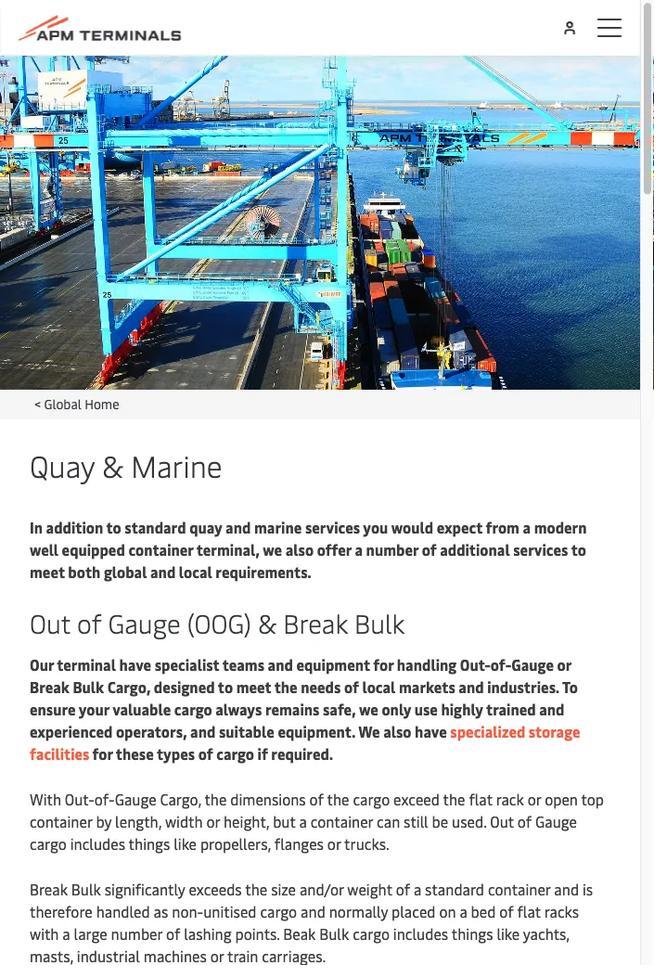 Task type: describe. For each thing, give the bounding box(es) containing it.
standard inside break bulk significantly exceeds the size and/or weight of a standard container and is therefore handled as non-unitised cargo and normally placed on a bed of flat racks with a large number of lashing points. beak bulk cargo includes things like yachts, masts, industrial machines or train carriages.
[[425, 879, 484, 899]]

on
[[439, 901, 456, 921]]

and/or
[[300, 879, 344, 899]]

operators,
[[116, 721, 187, 741]]

unitised
[[203, 901, 257, 921]]

trained
[[486, 699, 536, 719]]

would
[[391, 517, 433, 537]]

carriages.
[[262, 946, 326, 965]]

also inside in addition to standard quay and marine services you would expect from a modern well equipped container terminal, we also offer a number of additional services to meet both global and local requirements.
[[286, 539, 314, 559]]

our
[[30, 654, 54, 674]]

our terminal have specialist teams and equipment for handling out-of-gauge or break bulk cargo, designed to meet the needs of local markets and industries. to ensure your valuable cargo always remains safe, we only use highly trained and experienced operators, and suitable equipment. we also have
[[30, 654, 578, 741]]

the inside break bulk significantly exceeds the size and/or weight of a standard container and is therefore handled as non-unitised cargo and normally placed on a bed of flat racks with a large number of lashing points. beak bulk cargo includes things like yachts, masts, industrial machines or train carriages.
[[245, 879, 267, 899]]

train
[[227, 946, 258, 965]]

of up placed
[[396, 879, 410, 899]]

barge services at apm terminals image
[[0, 56, 640, 390]]

weight
[[347, 879, 392, 899]]

< global home
[[34, 394, 119, 412]]

local inside our terminal have specialist teams and equipment for handling out-of-gauge or break bulk cargo, designed to meet the needs of local markets and industries. to ensure your valuable cargo always remains safe, we only use highly trained and experienced operators, and suitable equipment. we also have
[[362, 676, 396, 696]]

(oog)
[[187, 605, 251, 640]]

addition
[[46, 517, 103, 537]]

and left is
[[554, 879, 579, 899]]

trucks.
[[344, 833, 389, 853]]

industrial
[[77, 946, 140, 965]]

a right offer
[[355, 539, 363, 559]]

meet inside our terminal have specialist teams and equipment for handling out-of-gauge or break bulk cargo, designed to meet the needs of local markets and industries. to ensure your valuable cargo always remains safe, we only use highly trained and experienced operators, and suitable equipment. we also have
[[236, 676, 271, 696]]

therefore
[[30, 901, 93, 921]]

container down the with
[[30, 811, 92, 831]]

can
[[377, 811, 400, 831]]

to
[[562, 676, 578, 696]]

bulk inside our terminal have specialist teams and equipment for handling out-of-gauge or break bulk cargo, designed to meet the needs of local markets and industries. to ensure your valuable cargo always remains safe, we only use highly trained and experienced operators, and suitable equipment. we also have
[[73, 676, 104, 696]]

height,
[[224, 811, 269, 831]]

the up be
[[443, 789, 465, 809]]

industries.
[[487, 676, 559, 696]]

exceeds
[[189, 879, 242, 899]]

cargo, inside our terminal have specialist teams and equipment for handling out-of-gauge or break bulk cargo, designed to meet the needs of local markets and industries. to ensure your valuable cargo always remains safe, we only use highly trained and experienced operators, and suitable equipment. we also have
[[107, 676, 151, 696]]

only
[[382, 699, 411, 719]]

width
[[165, 811, 203, 831]]

things inside break bulk significantly exceeds the size and/or weight of a standard container and is therefore handled as non-unitised cargo and normally placed on a bed of flat racks with a large number of lashing points. beak bulk cargo includes things like yachts, masts, industrial machines or train carriages.
[[452, 923, 493, 943]]

break bulk significantly exceeds the size and/or weight of a standard container and is therefore handled as non-unitised cargo and normally placed on a bed of flat racks with a large number of lashing points. beak bulk cargo includes things like yachts, masts, industrial machines or train carriages.
[[30, 879, 593, 965]]

needs
[[301, 676, 341, 696]]

designed
[[154, 676, 215, 696]]

gauge down global
[[108, 605, 181, 640]]

requirements.
[[216, 561, 312, 581]]

well
[[30, 539, 59, 559]]

also inside our terminal have specialist teams and equipment for handling out-of-gauge or break bulk cargo, designed to meet the needs of local markets and industries. to ensure your valuable cargo always remains safe, we only use highly trained and experienced operators, and suitable equipment. we also have
[[383, 721, 412, 741]]

quay & marine
[[30, 445, 222, 485]]

quay
[[30, 445, 95, 485]]

or inside break bulk significantly exceeds the size and/or weight of a standard container and is therefore handled as non-unitised cargo and normally placed on a bed of flat racks with a large number of lashing points. beak bulk cargo includes things like yachts, masts, industrial machines or train carriages.
[[210, 946, 224, 965]]

break inside our terminal have specialist teams and equipment for handling out-of-gauge or break bulk cargo, designed to meet the needs of local markets and industries. to ensure your valuable cargo always remains safe, we only use highly trained and experienced operators, and suitable equipment. we also have
[[30, 676, 69, 696]]

dimensions
[[230, 789, 306, 809]]

in addition to standard quay and marine services you would expect from a modern well equipped container terminal, we also offer a number of additional services to meet both global and local requirements.
[[30, 517, 587, 581]]

your
[[79, 699, 109, 719]]

or left trucks.
[[327, 833, 341, 853]]

1 horizontal spatial &
[[258, 605, 277, 640]]

types
[[157, 743, 195, 763]]

you
[[363, 517, 388, 537]]

0 horizontal spatial have
[[119, 654, 151, 674]]

as
[[154, 901, 168, 921]]

be
[[432, 811, 448, 831]]

equipment.
[[278, 721, 355, 741]]

racks
[[545, 901, 579, 921]]

both
[[68, 561, 101, 581]]

0 vertical spatial break
[[283, 605, 348, 640]]

large
[[74, 923, 107, 943]]

is
[[583, 879, 593, 899]]

handling
[[397, 654, 457, 674]]

and down and/or
[[301, 901, 326, 921]]

or right width
[[206, 811, 220, 831]]

of inside in addition to standard quay and marine services you would expect from a modern well equipped container terminal, we also offer a number of additional services to meet both global and local requirements.
[[422, 539, 437, 559]]

top
[[581, 789, 604, 809]]

experienced
[[30, 721, 113, 741]]

<
[[34, 394, 41, 412]]

highly
[[441, 699, 483, 719]]

open
[[545, 789, 578, 809]]

0 horizontal spatial services
[[305, 517, 360, 537]]

in
[[30, 517, 43, 537]]

of down rack
[[518, 811, 532, 831]]

from
[[486, 517, 520, 537]]

out inside with out-of-gauge cargo, the dimensions of the cargo exceed the flat rack or open top container by length, width or height, but a container can still be used. out of gauge cargo includes things like propellers, flanges or trucks.
[[490, 811, 514, 831]]

still
[[404, 811, 428, 831]]

with
[[30, 789, 61, 809]]

terminal,
[[196, 539, 260, 559]]

like inside break bulk significantly exceeds the size and/or weight of a standard container and is therefore handled as non-unitised cargo and normally placed on a bed of flat racks with a large number of lashing points. beak bulk cargo includes things like yachts, masts, industrial machines or train carriages.
[[497, 923, 520, 943]]

placed
[[392, 901, 436, 921]]

required.
[[271, 743, 333, 763]]

out- inside with out-of-gauge cargo, the dimensions of the cargo exceed the flat rack or open top container by length, width or height, but a container can still be used. out of gauge cargo includes things like propellers, flanges or trucks.
[[65, 789, 94, 809]]

these
[[116, 743, 154, 763]]

and up terminal,
[[226, 517, 251, 537]]

with
[[30, 923, 59, 943]]

non-
[[172, 901, 203, 921]]

size
[[271, 879, 296, 899]]

cargo, inside with out-of-gauge cargo, the dimensions of the cargo exceed the flat rack or open top container by length, width or height, but a container can still be used. out of gauge cargo includes things like propellers, flanges or trucks.
[[160, 789, 201, 809]]

things inside with out-of-gauge cargo, the dimensions of the cargo exceed the flat rack or open top container by length, width or height, but a container can still be used. out of gauge cargo includes things like propellers, flanges or trucks.
[[129, 833, 170, 853]]

local inside in addition to standard quay and marine services you would expect from a modern well equipped container terminal, we also offer a number of additional services to meet both global and local requirements.
[[179, 561, 212, 581]]

ensure
[[30, 699, 76, 719]]

teams
[[222, 654, 265, 674]]

with out-of-gauge cargo, the dimensions of the cargo exceed the flat rack or open top container by length, width or height, but a container can still be used. out of gauge cargo includes things like propellers, flanges or trucks.
[[30, 789, 604, 853]]

specialized storage facilities link
[[30, 721, 580, 763]]

we
[[358, 721, 380, 741]]

of down required.
[[310, 789, 324, 809]]

normally
[[329, 901, 388, 921]]

rack
[[496, 789, 524, 809]]

bed
[[471, 901, 496, 921]]

includes inside with out-of-gauge cargo, the dimensions of the cargo exceed the flat rack or open top container by length, width or height, but a container can still be used. out of gauge cargo includes things like propellers, flanges or trucks.
[[70, 833, 125, 853]]

or inside our terminal have specialist teams and equipment for handling out-of-gauge or break bulk cargo, designed to meet the needs of local markets and industries. to ensure your valuable cargo always remains safe, we only use highly trained and experienced operators, and suitable equipment. we also have
[[557, 654, 571, 674]]

handled
[[96, 901, 150, 921]]

cargo down size
[[260, 901, 297, 921]]

cargo up "can"
[[353, 789, 390, 809]]

1 vertical spatial for
[[92, 743, 113, 763]]

use
[[415, 699, 438, 719]]

cargo down normally
[[353, 923, 390, 943]]

safe,
[[323, 699, 356, 719]]

and down to
[[539, 699, 565, 719]]



Task type: locate. For each thing, give the bounding box(es) containing it.
to up equipped
[[106, 517, 121, 537]]

1 vertical spatial flat
[[517, 901, 541, 921]]

have up valuable
[[119, 654, 151, 674]]

gauge inside our terminal have specialist teams and equipment for handling out-of-gauge or break bulk cargo, designed to meet the needs of local markets and industries. to ensure your valuable cargo always remains safe, we only use highly trained and experienced operators, and suitable equipment. we also have
[[512, 654, 554, 674]]

container up global
[[128, 539, 193, 559]]

1 vertical spatial out
[[490, 811, 514, 831]]

& up teams
[[258, 605, 277, 640]]

we inside our terminal have specialist teams and equipment for handling out-of-gauge or break bulk cargo, designed to meet the needs of local markets and industries. to ensure your valuable cargo always remains safe, we only use highly trained and experienced operators, and suitable equipment. we also have
[[359, 699, 378, 719]]

flat inside with out-of-gauge cargo, the dimensions of the cargo exceed the flat rack or open top container by length, width or height, but a container can still be used. out of gauge cargo includes things like propellers, flanges or trucks.
[[469, 789, 493, 809]]

suitable
[[219, 721, 274, 741]]

equipped
[[62, 539, 125, 559]]

of down would
[[422, 539, 437, 559]]

the inside our terminal have specialist teams and equipment for handling out-of-gauge or break bulk cargo, designed to meet the needs of local markets and industries. to ensure your valuable cargo always remains safe, we only use highly trained and experienced operators, and suitable equipment. we also have
[[274, 676, 298, 696]]

0 horizontal spatial we
[[263, 539, 282, 559]]

0 horizontal spatial &
[[102, 445, 124, 485]]

equipment
[[296, 654, 370, 674]]

number inside in addition to standard quay and marine services you would expect from a modern well equipped container terminal, we also offer a number of additional services to meet both global and local requirements.
[[366, 539, 419, 559]]

container
[[128, 539, 193, 559], [30, 811, 92, 831], [311, 811, 373, 831], [488, 879, 551, 899]]

1 vertical spatial meet
[[236, 676, 271, 696]]

2 vertical spatial break
[[30, 879, 68, 899]]

out up our
[[30, 605, 70, 640]]

beak
[[283, 923, 316, 943]]

break inside break bulk significantly exceeds the size and/or weight of a standard container and is therefore handled as non-unitised cargo and normally placed on a bed of flat racks with a large number of lashing points. beak bulk cargo includes things like yachts, masts, industrial machines or train carriages.
[[30, 879, 68, 899]]

to down modern
[[571, 539, 586, 559]]

container inside break bulk significantly exceeds the size and/or weight of a standard container and is therefore handled as non-unitised cargo and normally placed on a bed of flat racks with a large number of lashing points. beak bulk cargo includes things like yachts, masts, industrial machines or train carriages.
[[488, 879, 551, 899]]

out down rack
[[490, 811, 514, 831]]

number down you
[[366, 539, 419, 559]]

1 vertical spatial have
[[415, 721, 447, 741]]

and up highly
[[459, 676, 484, 696]]

1 horizontal spatial for
[[373, 654, 394, 674]]

meet down teams
[[236, 676, 271, 696]]

1 horizontal spatial we
[[359, 699, 378, 719]]

1 horizontal spatial things
[[452, 923, 493, 943]]

local down terminal,
[[179, 561, 212, 581]]

0 horizontal spatial things
[[129, 833, 170, 853]]

we inside in addition to standard quay and marine services you would expect from a modern well equipped container terminal, we also offer a number of additional services to meet both global and local requirements.
[[263, 539, 282, 559]]

1 vertical spatial cargo,
[[160, 789, 201, 809]]

gauge
[[108, 605, 181, 640], [512, 654, 554, 674], [115, 789, 156, 809], [535, 811, 577, 831]]

but
[[273, 811, 296, 831]]

1 horizontal spatial like
[[497, 923, 520, 943]]

local up only
[[362, 676, 396, 696]]

gauge up industries.
[[512, 654, 554, 674]]

0 vertical spatial things
[[129, 833, 170, 853]]

remains
[[265, 699, 320, 719]]

global
[[104, 561, 147, 581]]

also down only
[[383, 721, 412, 741]]

flat
[[469, 789, 493, 809], [517, 901, 541, 921]]

meet down well
[[30, 561, 65, 581]]

of up terminal
[[77, 605, 102, 640]]

break up equipment on the bottom of the page
[[283, 605, 348, 640]]

0 vertical spatial meet
[[30, 561, 65, 581]]

of-
[[491, 654, 512, 674], [94, 789, 115, 809]]

modern
[[534, 517, 587, 537]]

out- up highly
[[460, 654, 491, 674]]

of- inside with out-of-gauge cargo, the dimensions of the cargo exceed the flat rack or open top container by length, width or height, but a container can still be used. out of gauge cargo includes things like propellers, flanges or trucks.
[[94, 789, 115, 809]]

bulk up equipment on the bottom of the page
[[354, 605, 405, 640]]

number
[[366, 539, 419, 559], [111, 923, 162, 943]]

1 horizontal spatial standard
[[425, 879, 484, 899]]

flat up yachts,
[[517, 901, 541, 921]]

the left size
[[245, 879, 267, 899]]

1 vertical spatial like
[[497, 923, 520, 943]]

cargo
[[174, 699, 212, 719], [216, 743, 254, 763], [353, 789, 390, 809], [30, 833, 67, 853], [260, 901, 297, 921], [353, 923, 390, 943]]

meet
[[30, 561, 65, 581], [236, 676, 271, 696]]

cargo down designed
[[174, 699, 212, 719]]

we up we
[[359, 699, 378, 719]]

standard inside in addition to standard quay and marine services you would expect from a modern well equipped container terminal, we also offer a number of additional services to meet both global and local requirements.
[[125, 517, 186, 537]]

1 vertical spatial break
[[30, 676, 69, 696]]

things down bed
[[452, 923, 493, 943]]

& right 'quay'
[[102, 445, 124, 485]]

a right with
[[62, 923, 70, 943]]

1 vertical spatial of-
[[94, 789, 115, 809]]

0 vertical spatial number
[[366, 539, 419, 559]]

terminal
[[57, 654, 116, 674]]

and right teams
[[268, 654, 293, 674]]

0 horizontal spatial out-
[[65, 789, 94, 809]]

of- up industries.
[[491, 654, 512, 674]]

to inside our terminal have specialist teams and equipment for handling out-of-gauge or break bulk cargo, designed to meet the needs of local markets and industries. to ensure your valuable cargo always remains safe, we only use highly trained and experienced operators, and suitable equipment. we also have
[[218, 676, 233, 696]]

of up the machines
[[166, 923, 180, 943]]

0 vertical spatial local
[[179, 561, 212, 581]]

of- up by in the bottom left of the page
[[94, 789, 115, 809]]

to up always
[[218, 676, 233, 696]]

0 vertical spatial services
[[305, 517, 360, 537]]

1 vertical spatial number
[[111, 923, 162, 943]]

2 vertical spatial to
[[218, 676, 233, 696]]

exceed
[[394, 789, 440, 809]]

flanges
[[275, 833, 324, 853]]

break up 'ensure'
[[30, 676, 69, 696]]

cargo inside our terminal have specialist teams and equipment for handling out-of-gauge or break bulk cargo, designed to meet the needs of local markets and industries. to ensure your valuable cargo always remains safe, we only use highly trained and experienced operators, and suitable equipment. we also have
[[174, 699, 212, 719]]

0 vertical spatial &
[[102, 445, 124, 485]]

machines
[[144, 946, 207, 965]]

offer
[[317, 539, 352, 559]]

includes
[[70, 833, 125, 853], [393, 923, 448, 943]]

flat up used.
[[469, 789, 493, 809]]

a up placed
[[414, 879, 421, 899]]

break
[[283, 605, 348, 640], [30, 676, 69, 696], [30, 879, 68, 899]]

flat inside break bulk significantly exceeds the size and/or weight of a standard container and is therefore handled as non-unitised cargo and normally placed on a bed of flat racks with a large number of lashing points. beak bulk cargo includes things like yachts, masts, industrial machines or train carriages.
[[517, 901, 541, 921]]

marine
[[254, 517, 302, 537]]

1 horizontal spatial local
[[362, 676, 396, 696]]

cargo down the with
[[30, 833, 67, 853]]

gauge down open
[[535, 811, 577, 831]]

1 horizontal spatial number
[[366, 539, 419, 559]]

yachts,
[[523, 923, 570, 943]]

0 vertical spatial out
[[30, 605, 70, 640]]

of
[[422, 539, 437, 559], [77, 605, 102, 640], [344, 676, 359, 696], [198, 743, 213, 763], [310, 789, 324, 809], [518, 811, 532, 831], [396, 879, 410, 899], [499, 901, 514, 921], [166, 923, 180, 943]]

1 horizontal spatial includes
[[393, 923, 448, 943]]

0 horizontal spatial flat
[[469, 789, 493, 809]]

1 vertical spatial things
[[452, 923, 493, 943]]

global
[[44, 394, 81, 412]]

things down length,
[[129, 833, 170, 853]]

1 vertical spatial includes
[[393, 923, 448, 943]]

0 vertical spatial out-
[[460, 654, 491, 674]]

marine
[[131, 445, 222, 485]]

significantly
[[105, 879, 185, 899]]

1 vertical spatial &
[[258, 605, 277, 640]]

0 vertical spatial like
[[174, 833, 197, 853]]

0 horizontal spatial for
[[92, 743, 113, 763]]

of right bed
[[499, 901, 514, 921]]

the up height,
[[205, 789, 227, 809]]

number inside break bulk significantly exceeds the size and/or weight of a standard container and is therefore handled as non-unitised cargo and normally placed on a bed of flat racks with a large number of lashing points. beak bulk cargo includes things like yachts, masts, industrial machines or train carriages.
[[111, 923, 162, 943]]

container up bed
[[488, 879, 551, 899]]

1 horizontal spatial services
[[513, 539, 568, 559]]

1 vertical spatial local
[[362, 676, 396, 696]]

1 vertical spatial we
[[359, 699, 378, 719]]

container up trucks.
[[311, 811, 373, 831]]

or down "lashing"
[[210, 946, 224, 965]]

expect
[[437, 517, 483, 537]]

1 horizontal spatial have
[[415, 721, 447, 741]]

0 vertical spatial standard
[[125, 517, 186, 537]]

0 vertical spatial cargo,
[[107, 676, 151, 696]]

lashing
[[184, 923, 232, 943]]

0 horizontal spatial local
[[179, 561, 212, 581]]

0 vertical spatial of-
[[491, 654, 512, 674]]

bulk up therefore
[[71, 879, 101, 899]]

markets
[[399, 676, 455, 696]]

a right from
[[523, 517, 531, 537]]

and right global
[[150, 561, 176, 581]]

0 vertical spatial we
[[263, 539, 282, 559]]

propellers,
[[200, 833, 271, 853]]

specialized storage facilities
[[30, 721, 580, 763]]

of right types
[[198, 743, 213, 763]]

1 horizontal spatial also
[[383, 721, 412, 741]]

for inside our terminal have specialist teams and equipment for handling out-of-gauge or break bulk cargo, designed to meet the needs of local markets and industries. to ensure your valuable cargo always remains safe, we only use highly trained and experienced operators, and suitable equipment. we also have
[[373, 654, 394, 674]]

have down use
[[415, 721, 447, 741]]

global home link
[[44, 394, 119, 412]]

points.
[[235, 923, 280, 943]]

length,
[[115, 811, 162, 831]]

like left yachts,
[[497, 923, 520, 943]]

a right on
[[460, 901, 467, 921]]

meet inside in addition to standard quay and marine services you would expect from a modern well equipped container terminal, we also offer a number of additional services to meet both global and local requirements.
[[30, 561, 65, 581]]

for these types of cargo if required.
[[89, 743, 333, 763]]

includes inside break bulk significantly exceeds the size and/or weight of a standard container and is therefore handled as non-unitised cargo and normally placed on a bed of flat racks with a large number of lashing points. beak bulk cargo includes things like yachts, masts, industrial machines or train carriages.
[[393, 923, 448, 943]]

1 horizontal spatial out-
[[460, 654, 491, 674]]

1 vertical spatial standard
[[425, 879, 484, 899]]

the up trucks.
[[327, 789, 349, 809]]

1 horizontal spatial out
[[490, 811, 514, 831]]

0 vertical spatial flat
[[469, 789, 493, 809]]

out- right the with
[[65, 789, 94, 809]]

0 vertical spatial have
[[119, 654, 151, 674]]

also down marine
[[286, 539, 314, 559]]

gauge up length,
[[115, 789, 156, 809]]

&
[[102, 445, 124, 485], [258, 605, 277, 640]]

bulk down terminal
[[73, 676, 104, 696]]

1 horizontal spatial meet
[[236, 676, 271, 696]]

1 vertical spatial also
[[383, 721, 412, 741]]

0 vertical spatial includes
[[70, 833, 125, 853]]

specialist
[[155, 654, 219, 674]]

0 horizontal spatial includes
[[70, 833, 125, 853]]

includes down placed
[[393, 923, 448, 943]]

out-
[[460, 654, 491, 674], [65, 789, 94, 809]]

2 horizontal spatial to
[[571, 539, 586, 559]]

1 horizontal spatial of-
[[491, 654, 512, 674]]

of up safe, on the bottom of the page
[[344, 676, 359, 696]]

specialized storage
[[450, 721, 580, 741]]

0 vertical spatial for
[[373, 654, 394, 674]]

1 horizontal spatial to
[[218, 676, 233, 696]]

a right 'but'
[[299, 811, 307, 831]]

bulk
[[354, 605, 405, 640], [73, 676, 104, 696], [71, 879, 101, 899], [319, 923, 349, 943]]

quay
[[189, 517, 222, 537]]

of inside our terminal have specialist teams and equipment for handling out-of-gauge or break bulk cargo, designed to meet the needs of local markets and industries. to ensure your valuable cargo always remains safe, we only use highly trained and experienced operators, and suitable equipment. we also have
[[344, 676, 359, 696]]

a inside with out-of-gauge cargo, the dimensions of the cargo exceed the flat rack or open top container by length, width or height, but a container can still be used. out of gauge cargo includes things like propellers, flanges or trucks.
[[299, 811, 307, 831]]

0 horizontal spatial meet
[[30, 561, 65, 581]]

by
[[96, 811, 112, 831]]

0 horizontal spatial cargo,
[[107, 676, 151, 696]]

if
[[258, 743, 268, 763]]

used.
[[452, 811, 487, 831]]

cargo, up valuable
[[107, 676, 151, 696]]

masts,
[[30, 946, 73, 965]]

like down width
[[174, 833, 197, 853]]

includes down by in the bottom left of the page
[[70, 833, 125, 853]]

have
[[119, 654, 151, 674], [415, 721, 447, 741]]

bulk down normally
[[319, 923, 349, 943]]

0 horizontal spatial number
[[111, 923, 162, 943]]

out- inside our terminal have specialist teams and equipment for handling out-of-gauge or break bulk cargo, designed to meet the needs of local markets and industries. to ensure your valuable cargo always remains safe, we only use highly trained and experienced operators, and suitable equipment. we also have
[[460, 654, 491, 674]]

1 vertical spatial out-
[[65, 789, 94, 809]]

the
[[274, 676, 298, 696], [205, 789, 227, 809], [327, 789, 349, 809], [443, 789, 465, 809], [245, 879, 267, 899]]

cargo down suitable
[[216, 743, 254, 763]]

also
[[286, 539, 314, 559], [383, 721, 412, 741]]

container inside in addition to standard quay and marine services you would expect from a modern well equipped container terminal, we also offer a number of additional services to meet both global and local requirements.
[[128, 539, 193, 559]]

like
[[174, 833, 197, 853], [497, 923, 520, 943]]

we down marine
[[263, 539, 282, 559]]

or right rack
[[528, 789, 541, 809]]

0 horizontal spatial to
[[106, 517, 121, 537]]

standard
[[125, 517, 186, 537], [425, 879, 484, 899]]

1 horizontal spatial flat
[[517, 901, 541, 921]]

for left the handling
[[373, 654, 394, 674]]

like inside with out-of-gauge cargo, the dimensions of the cargo exceed the flat rack or open top container by length, width or height, but a container can still be used. out of gauge cargo includes things like propellers, flanges or trucks.
[[174, 833, 197, 853]]

or up to
[[557, 654, 571, 674]]

home
[[85, 394, 119, 412]]

0 horizontal spatial out
[[30, 605, 70, 640]]

0 horizontal spatial standard
[[125, 517, 186, 537]]

number down handled
[[111, 923, 162, 943]]

and up for these types of cargo if required.
[[190, 721, 216, 741]]

0 horizontal spatial like
[[174, 833, 197, 853]]

the up remains
[[274, 676, 298, 696]]

facilities
[[30, 743, 89, 763]]

standard left quay
[[125, 517, 186, 537]]

1 vertical spatial to
[[571, 539, 586, 559]]

break up therefore
[[30, 879, 68, 899]]

1 vertical spatial services
[[513, 539, 568, 559]]

0 vertical spatial also
[[286, 539, 314, 559]]

services down modern
[[513, 539, 568, 559]]

of- inside our terminal have specialist teams and equipment for handling out-of-gauge or break bulk cargo, designed to meet the needs of local markets and industries. to ensure your valuable cargo always remains safe, we only use highly trained and experienced operators, and suitable equipment. we also have
[[491, 654, 512, 674]]

local
[[179, 561, 212, 581], [362, 676, 396, 696]]

we
[[263, 539, 282, 559], [359, 699, 378, 719]]

and
[[226, 517, 251, 537], [150, 561, 176, 581], [268, 654, 293, 674], [459, 676, 484, 696], [539, 699, 565, 719], [190, 721, 216, 741], [554, 879, 579, 899], [301, 901, 326, 921]]

for left 'these'
[[92, 743, 113, 763]]

always
[[216, 699, 262, 719]]

1 horizontal spatial cargo,
[[160, 789, 201, 809]]

0 vertical spatial to
[[106, 517, 121, 537]]

cargo, up width
[[160, 789, 201, 809]]

0 horizontal spatial also
[[286, 539, 314, 559]]

additional
[[440, 539, 510, 559]]

standard up on
[[425, 879, 484, 899]]

services up offer
[[305, 517, 360, 537]]

0 horizontal spatial of-
[[94, 789, 115, 809]]



Task type: vqa. For each thing, say whether or not it's contained in the screenshot.
Select
no



